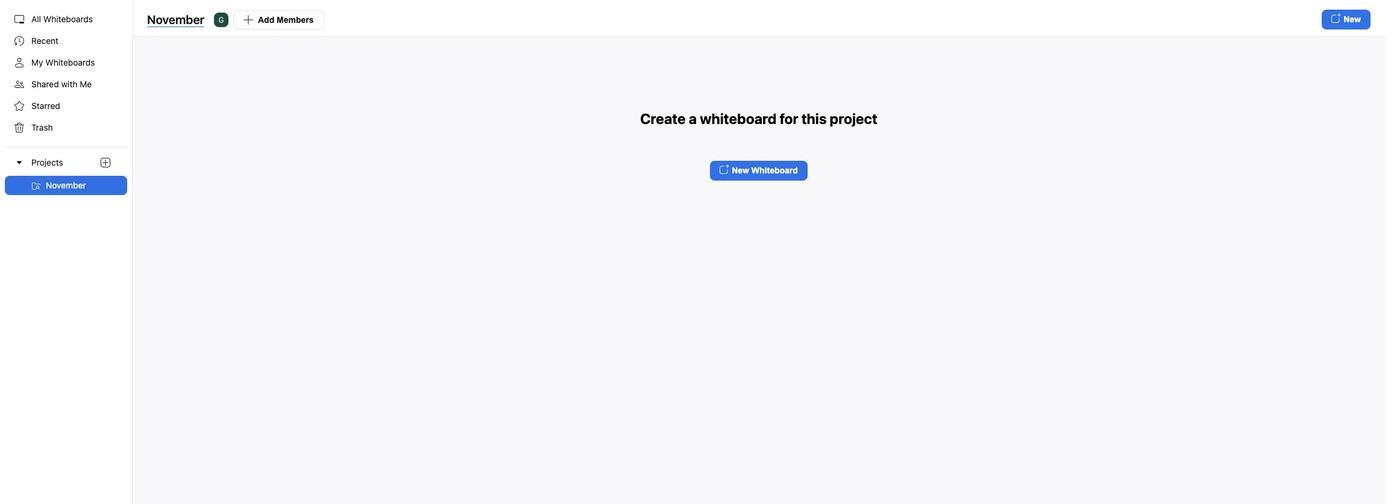 Task type: locate. For each thing, give the bounding box(es) containing it.
0 horizontal spatial new
[[732, 165, 749, 175]]

1 horizontal spatial new
[[1344, 14, 1361, 24]]

0 vertical spatial november
[[147, 12, 204, 26]]

whiteboards
[[43, 14, 93, 24], [45, 57, 95, 68]]

november menu item
[[5, 176, 127, 195]]

whiteboards up with
[[45, 57, 95, 68]]

whiteboards inside menu item
[[43, 14, 93, 24]]

recent menu item
[[5, 31, 127, 51]]

whiteboards for my whiteboards
[[45, 57, 95, 68]]

november image
[[31, 182, 41, 191]]

new whiteboard
[[732, 165, 798, 175]]

my whiteboards menu item
[[5, 53, 127, 72]]

add
[[258, 15, 274, 24]]

menu bar
[[0, 0, 133, 504]]

shared with me
[[31, 79, 92, 89]]

new
[[1344, 14, 1361, 24], [732, 165, 749, 175]]

november left project owner: greg robinson image at the top
[[147, 12, 204, 26]]

0 vertical spatial whiteboards
[[43, 14, 93, 24]]

1 horizontal spatial november
[[147, 12, 204, 26]]

november
[[147, 12, 204, 26], [46, 180, 86, 190]]

menu item
[[0, 147, 132, 195]]

0 horizontal spatial november
[[46, 180, 86, 190]]

new inside the november application
[[1344, 14, 1361, 24]]

new button
[[1322, 10, 1371, 30]]

whiteboards inside "menu item"
[[45, 57, 95, 68]]

whiteboards up recent menu item
[[43, 14, 93, 24]]

starred menu item
[[5, 96, 127, 116]]

with
[[61, 79, 77, 89]]

1 vertical spatial whiteboards
[[45, 57, 95, 68]]

this
[[801, 110, 827, 127]]

1 vertical spatial november
[[46, 180, 86, 190]]

create a whiteboard for this project
[[640, 110, 877, 127]]

1 vertical spatial new
[[732, 165, 749, 175]]

november inside menu item
[[46, 180, 86, 190]]

trash menu item
[[5, 118, 127, 137]]

november inside application
[[147, 12, 204, 26]]

0 vertical spatial new
[[1344, 14, 1361, 24]]

shared
[[31, 79, 59, 89]]

add members button
[[233, 10, 324, 29]]

november down the projects
[[46, 180, 86, 190]]



Task type: vqa. For each thing, say whether or not it's contained in the screenshot.
tree at the top left containing Mentions
no



Task type: describe. For each thing, give the bounding box(es) containing it.
new whiteboard button
[[710, 161, 808, 181]]

add members application
[[214, 10, 324, 29]]

my whiteboards
[[31, 57, 95, 68]]

new for new whiteboard
[[732, 165, 749, 175]]

project
[[830, 110, 877, 127]]

all
[[31, 14, 41, 24]]

add members
[[258, 15, 314, 24]]

create
[[640, 110, 686, 127]]

new for new
[[1344, 14, 1361, 24]]

whiteboard
[[751, 165, 798, 175]]

projects
[[31, 157, 63, 168]]

a
[[689, 110, 697, 127]]

whiteboards for all whiteboards
[[43, 14, 93, 24]]

menu item containing projects
[[0, 147, 132, 195]]

menu bar containing all whiteboards
[[0, 0, 133, 504]]

starred
[[31, 101, 60, 111]]

november application
[[147, 10, 1371, 30]]

for
[[780, 110, 798, 127]]

whiteboard
[[700, 110, 777, 127]]

november menu
[[0, 176, 132, 195]]

me
[[80, 79, 92, 89]]

shared with me menu item
[[5, 75, 127, 94]]

all whiteboards
[[31, 14, 93, 24]]

recent
[[31, 36, 59, 46]]

all whiteboards menu item
[[5, 10, 127, 29]]

members
[[277, 15, 314, 24]]

my
[[31, 57, 43, 68]]

trash
[[31, 122, 53, 133]]

project owner: greg robinson image
[[214, 12, 228, 27]]



